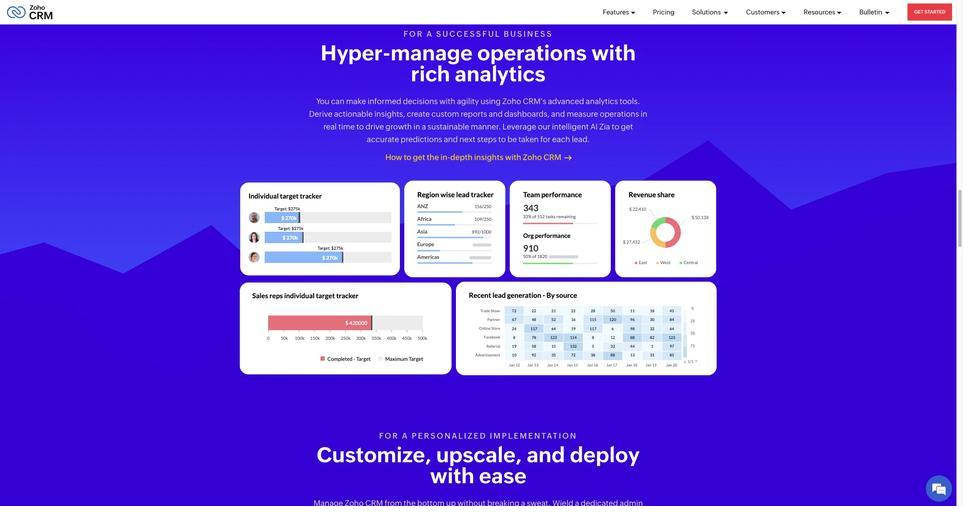 Task type: locate. For each thing, give the bounding box(es) containing it.
0 horizontal spatial in
[[414, 122, 420, 131]]

1 horizontal spatial a
[[427, 29, 434, 39]]

solutions
[[693, 8, 723, 16]]

implementation
[[490, 432, 578, 441]]

to right zia
[[612, 122, 620, 131]]

zoho for crm
[[523, 153, 542, 162]]

zoho down taken
[[523, 153, 542, 162]]

manage
[[391, 41, 473, 65]]

0 horizontal spatial zoho
[[503, 97, 522, 106]]

ease
[[479, 464, 527, 489]]

operations
[[478, 41, 587, 65], [600, 110, 639, 119]]

and down 'advanced'
[[551, 110, 565, 119]]

a up manage
[[427, 29, 434, 39]]

started
[[925, 9, 946, 14]]

get
[[621, 122, 633, 131], [413, 153, 425, 162]]

1 vertical spatial analytics
[[586, 97, 618, 106]]

operations down tools.
[[600, 110, 639, 119]]

successful
[[436, 29, 501, 39]]

custom
[[432, 110, 459, 119]]

0 horizontal spatial for
[[379, 432, 399, 441]]

1 horizontal spatial for
[[404, 29, 424, 39]]

0 horizontal spatial operations
[[478, 41, 587, 65]]

analytics up "using"
[[455, 62, 546, 86]]

in
[[641, 110, 648, 119], [414, 122, 420, 131]]

individual tracker image
[[240, 181, 400, 278]]

1 horizontal spatial analytics
[[586, 97, 618, 106]]

depth
[[451, 153, 473, 162]]

and down sustainable
[[444, 135, 458, 144]]

1 horizontal spatial zoho
[[523, 153, 542, 162]]

zoho for crm's
[[503, 97, 522, 106]]

with
[[592, 41, 636, 65], [440, 97, 456, 106], [505, 153, 522, 162], [430, 464, 475, 489]]

resources
[[804, 8, 836, 16]]

regional tracker image
[[405, 181, 506, 278]]

get right zia
[[621, 122, 633, 131]]

upscale,
[[436, 443, 522, 468]]

and
[[489, 110, 503, 119], [551, 110, 565, 119], [444, 135, 458, 144], [527, 443, 565, 468]]

bulletin link
[[860, 0, 891, 24]]

1 horizontal spatial in
[[641, 110, 648, 119]]

get inside advanced analytics tools. derive actionable insights, create custom reports and dashboards, and measure operations in real time to drive growth in a sustainable manner. leverage our intelligent ai zia to get accurate predictions and next steps to be taken for each lead.
[[621, 122, 633, 131]]

0 vertical spatial zoho
[[503, 97, 522, 106]]

1 vertical spatial operations
[[600, 110, 639, 119]]

1 vertical spatial a
[[422, 122, 426, 131]]

be
[[508, 135, 517, 144]]

zoho
[[503, 97, 522, 106], [523, 153, 542, 162]]

a up predictions
[[422, 122, 426, 131]]

1 vertical spatial in
[[414, 122, 420, 131]]

to
[[357, 122, 364, 131], [612, 122, 620, 131], [499, 135, 506, 144], [404, 153, 412, 162]]

using
[[481, 97, 501, 106]]

for inside for a personalized implementation customize, upscale, and deploy with ease
[[379, 432, 399, 441]]

decisions
[[403, 97, 438, 106]]

pricing link
[[653, 0, 675, 24]]

operations down business
[[478, 41, 587, 65]]

1 vertical spatial zoho
[[523, 153, 542, 162]]

predictions
[[401, 135, 443, 144]]

for inside for a successful business hyper-manage operations with rich analytics
[[404, 29, 424, 39]]

advanced
[[548, 97, 584, 106]]

0 vertical spatial in
[[641, 110, 648, 119]]

to left be
[[499, 135, 506, 144]]

actionable
[[334, 110, 373, 119]]

0 vertical spatial operations
[[478, 41, 587, 65]]

with down the 'features'
[[592, 41, 636, 65]]

0 vertical spatial for
[[404, 29, 424, 39]]

0 vertical spatial a
[[427, 29, 434, 39]]

zoho crm logo image
[[7, 2, 53, 22]]

get left the
[[413, 153, 425, 162]]

with down personalized
[[430, 464, 475, 489]]

for
[[541, 135, 551, 144]]

for for hyper-
[[404, 29, 424, 39]]

next
[[460, 135, 476, 144]]

for left a
[[379, 432, 399, 441]]

accurate
[[367, 135, 399, 144]]

hyper-
[[321, 41, 391, 65]]

analytics up measure
[[586, 97, 618, 106]]

1 horizontal spatial get
[[621, 122, 633, 131]]

for
[[404, 29, 424, 39], [379, 432, 399, 441]]

revenue share image
[[616, 181, 717, 278]]

manner.
[[471, 122, 501, 131]]

a
[[427, 29, 434, 39], [422, 122, 426, 131]]

analytics
[[455, 62, 546, 86], [586, 97, 618, 106]]

1 horizontal spatial operations
[[600, 110, 639, 119]]

and down "using"
[[489, 110, 503, 119]]

each
[[553, 135, 571, 144]]

make
[[346, 97, 366, 106]]

reports
[[461, 110, 487, 119]]

business
[[504, 29, 553, 39]]

0 vertical spatial analytics
[[455, 62, 546, 86]]

you can make informed decisions with agility using zoho crm's
[[316, 97, 547, 106]]

get
[[915, 9, 924, 14]]

growth
[[386, 122, 412, 131]]

deploy
[[570, 443, 640, 468]]

0 horizontal spatial analytics
[[455, 62, 546, 86]]

for up manage
[[404, 29, 424, 39]]

and down the implementation
[[527, 443, 565, 468]]

zoho up dashboards,
[[503, 97, 522, 106]]

0 vertical spatial get
[[621, 122, 633, 131]]

analytics inside for a successful business hyper-manage operations with rich analytics
[[455, 62, 546, 86]]

0 horizontal spatial get
[[413, 153, 425, 162]]

sustainable
[[428, 122, 469, 131]]

you
[[316, 97, 330, 106]]

in-
[[441, 153, 451, 162]]

tools.
[[620, 97, 641, 106]]

1 vertical spatial for
[[379, 432, 399, 441]]

can
[[331, 97, 345, 106]]

0 horizontal spatial a
[[422, 122, 426, 131]]

and inside for a personalized implementation customize, upscale, and deploy with ease
[[527, 443, 565, 468]]

the
[[427, 153, 439, 162]]



Task type: vqa. For each thing, say whether or not it's contained in the screenshot.
informed
yes



Task type: describe. For each thing, give the bounding box(es) containing it.
crm
[[544, 153, 562, 162]]

crm's
[[523, 97, 547, 106]]

operations inside for a successful business hyper-manage operations with rich analytics
[[478, 41, 587, 65]]

dashboards,
[[505, 110, 550, 119]]

performance tracker image
[[510, 181, 611, 278]]

resources link
[[804, 0, 842, 24]]

overall tracker image
[[240, 282, 452, 376]]

to right how
[[404, 153, 412, 162]]

for for customize,
[[379, 432, 399, 441]]

a inside for a successful business hyper-manage operations with rich analytics
[[427, 29, 434, 39]]

zia
[[600, 122, 610, 131]]

with inside for a personalized implementation customize, upscale, and deploy with ease
[[430, 464, 475, 489]]

time
[[339, 122, 355, 131]]

bulletin
[[860, 8, 884, 16]]

create
[[407, 110, 430, 119]]

leverage
[[503, 122, 537, 131]]

advanced analytics tools. derive actionable insights, create custom reports and dashboards, and measure operations in real time to drive growth in a sustainable manner. leverage our intelligent ai zia to get accurate predictions and next steps to be taken for each lead.
[[309, 97, 648, 144]]

to right time
[[357, 122, 364, 131]]

drive
[[366, 122, 384, 131]]

for a personalized implementation customize, upscale, and deploy with ease
[[317, 432, 640, 489]]

operations inside advanced analytics tools. derive actionable insights, create custom reports and dashboards, and measure operations in real time to drive growth in a sustainable manner. leverage our intelligent ai zia to get accurate predictions and next steps to be taken for each lead.
[[600, 110, 639, 119]]

customers
[[747, 8, 780, 16]]

real
[[324, 122, 337, 131]]

how
[[386, 153, 402, 162]]

features link
[[603, 0, 636, 24]]

with up custom
[[440, 97, 456, 106]]

for a successful business hyper-manage operations with rich analytics
[[321, 29, 636, 86]]

features
[[603, 8, 629, 16]]

insights,
[[375, 110, 405, 119]]

insights
[[474, 153, 504, 162]]

solutions link
[[693, 0, 729, 24]]

analytics inside advanced analytics tools. derive actionable insights, create custom reports and dashboards, and measure operations in real time to drive growth in a sustainable manner. leverage our intelligent ai zia to get accurate predictions and next steps to be taken for each lead.
[[586, 97, 618, 106]]

derive
[[309, 110, 333, 119]]

with down be
[[505, 153, 522, 162]]

taken
[[519, 135, 539, 144]]

a inside advanced analytics tools. derive actionable insights, create custom reports and dashboards, and measure operations in real time to drive growth in a sustainable manner. leverage our intelligent ai zia to get accurate predictions and next steps to be taken for each lead.
[[422, 122, 426, 131]]

steps
[[477, 135, 497, 144]]

lead gen by source image
[[456, 282, 717, 376]]

customize,
[[317, 443, 432, 468]]

intelligent
[[552, 122, 589, 131]]

rich
[[411, 62, 450, 86]]

get started link
[[908, 4, 953, 21]]

our
[[538, 122, 551, 131]]

how to get the in-depth insights with zoho crm
[[386, 153, 562, 162]]

get started
[[915, 9, 946, 14]]

measure
[[567, 110, 599, 119]]

1 vertical spatial get
[[413, 153, 425, 162]]

lead.
[[572, 135, 590, 144]]

informed
[[368, 97, 402, 106]]

pricing
[[653, 8, 675, 16]]

agility
[[457, 97, 479, 106]]

with inside for a successful business hyper-manage operations with rich analytics
[[592, 41, 636, 65]]

a
[[402, 432, 409, 441]]

ai
[[591, 122, 598, 131]]

personalized
[[412, 432, 487, 441]]



